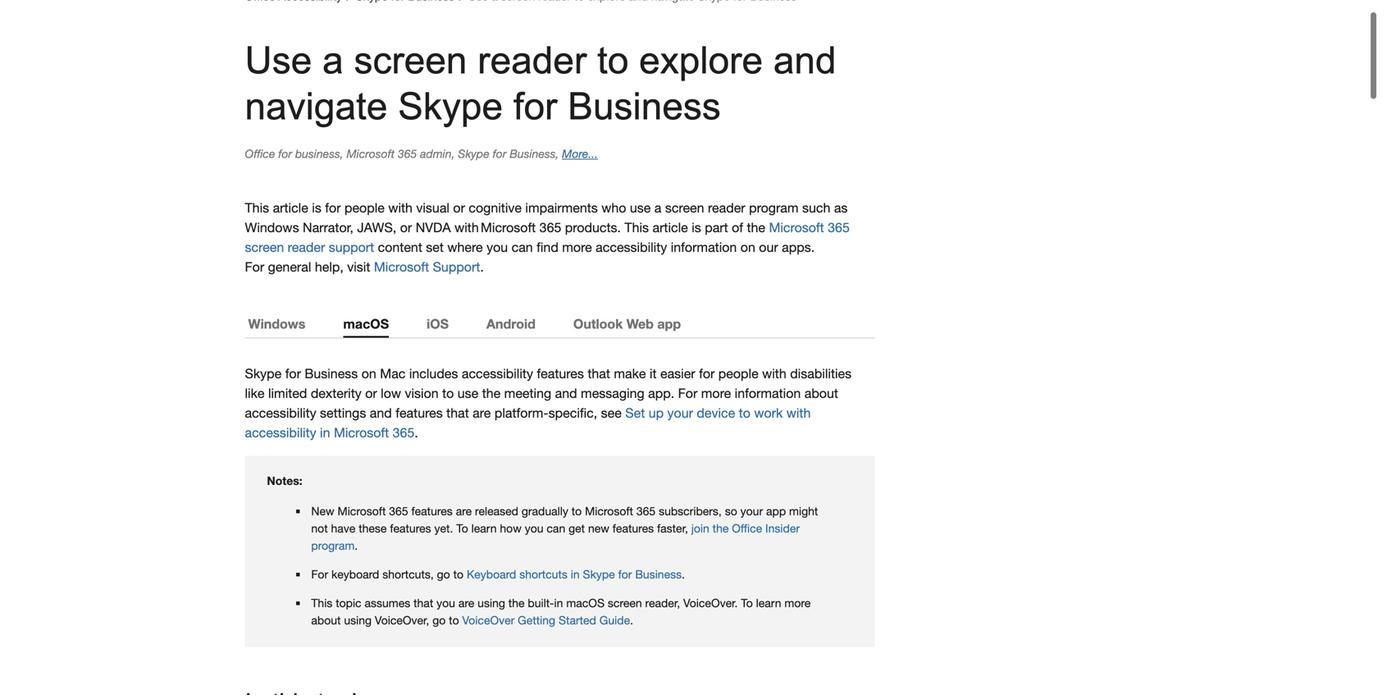 Task type: describe. For each thing, give the bounding box(es) containing it.
you inside content set where you can find more accessibility information on our apps. for general help, visit
[[487, 240, 508, 255]]

set
[[626, 405, 645, 421]]

0 vertical spatial that
[[588, 366, 610, 381]]

help,
[[315, 259, 344, 275]]

as
[[834, 200, 848, 215]]

built-
[[528, 596, 554, 610]]

ios
[[427, 316, 449, 332]]

microsoft support .
[[374, 259, 484, 275]]

reader inside this article is for people with visual or cognitive impairments who use a screen reader program such as windows narrator, jaws, or nvda with microsoft 365 products. this article is part of the
[[708, 200, 746, 215]]

content set where you can find more accessibility information on our apps. for general help, visit
[[245, 240, 815, 275]]

in inside this topic assumes that you are using the built-in macos screen reader, voiceover. to learn more about using voiceover, go to
[[554, 596, 563, 610]]

set up your device to work with accessibility in microsoft 365
[[245, 405, 811, 440]]

1 vertical spatial and
[[555, 386, 577, 401]]

information inside content set where you can find more accessibility information on our apps. for general help, visit
[[671, 240, 737, 255]]

more...
[[562, 147, 598, 161]]

to inside skype for business on mac includes accessibility features that make it easier for people with disabilities like limited dexterity or low vision to use the meeting and messaging app. for more information about accessibility settings and features that are platform-specific, see
[[442, 386, 454, 401]]

mac
[[380, 366, 406, 381]]

disabilities
[[790, 366, 852, 381]]

. down where
[[480, 259, 484, 275]]

information inside skype for business on mac includes accessibility features that make it easier for people with disabilities like limited dexterity or low vision to use the meeting and messaging app. for more information about accessibility settings and features that are platform-specific, see
[[735, 386, 801, 401]]

easier
[[661, 366, 696, 381]]

app inside 'new microsoft 365 features are released gradually to microsoft 365 subscribers, so your app might not have these features yet. to learn how you can get new features faster,'
[[766, 504, 786, 518]]

this for voiceover getting started guide
[[311, 596, 333, 610]]

business
[[295, 147, 340, 161]]

cognitive
[[469, 200, 522, 215]]

platform-
[[495, 405, 549, 421]]

visit
[[347, 259, 370, 275]]

messaging
[[581, 386, 645, 401]]

features right new
[[613, 522, 654, 535]]

are inside skype for business on mac includes accessibility features that make it easier for people with disabilities like limited dexterity or low vision to use the meeting and messaging app. for more information about accessibility settings and features that are platform-specific, see
[[473, 405, 491, 421]]

365 inside microsoft 365 screen reader support
[[828, 220, 850, 235]]

subscribers,
[[659, 504, 722, 518]]

1 horizontal spatial that
[[447, 405, 469, 421]]

voiceover.
[[684, 596, 738, 610]]

2 horizontal spatial or
[[453, 200, 465, 215]]

visual
[[416, 200, 450, 215]]

screen inside this article is for people with visual or cognitive impairments who use a screen reader program such as windows narrator, jaws, or nvda with microsoft 365 products. this article is part of the
[[665, 200, 705, 215]]

0 vertical spatial macos
[[343, 316, 389, 332]]

macos link
[[343, 315, 389, 338]]

how
[[500, 522, 522, 535]]

have
[[331, 522, 356, 535]]

learn inside this topic assumes that you are using the built-in macos screen reader, voiceover. to learn more about using voiceover, go to
[[756, 596, 782, 610]]

about inside skype for business on mac includes accessibility features that make it easier for people with disabilities like limited dexterity or low vision to use the meeting and messaging app. for more information about accessibility settings and features that are platform-specific, see
[[805, 386, 839, 401]]

features up yet.
[[412, 504, 453, 518]]

more inside content set where you can find more accessibility information on our apps. for general help, visit
[[562, 240, 592, 255]]

where
[[448, 240, 483, 255]]

like
[[245, 386, 265, 401]]

support
[[433, 259, 480, 275]]

reader for a
[[478, 40, 587, 81]]

assumes
[[365, 596, 410, 610]]

so
[[725, 504, 737, 518]]

for general
[[245, 259, 311, 275]]

support
[[329, 240, 374, 255]]

work
[[754, 405, 783, 421]]

business left more...
[[510, 147, 556, 161]]

content
[[378, 240, 422, 255]]

microsoft up 'these'
[[338, 504, 386, 518]]

365 left subscribers,
[[637, 504, 656, 518]]

microsoft inside 'set up your device to work with accessibility in microsoft 365'
[[334, 425, 389, 440]]

outlook web app link
[[574, 315, 681, 336]]

voiceover getting started guide .
[[462, 613, 633, 627]]

microsoft down content
[[374, 259, 429, 275]]

keyboard shortcuts in skype for business link
[[467, 568, 682, 581]]

set
[[426, 240, 444, 255]]

join the office insider program
[[311, 522, 800, 552]]

use inside this article is for people with visual or cognitive impairments who use a screen reader program such as windows narrator, jaws, or nvda with microsoft 365 products. this article is part of the
[[630, 200, 651, 215]]

and inside use a screen reader to explore and navigate skype for business
[[774, 40, 837, 81]]

the inside skype for business on mac includes accessibility features that make it easier for people with disabilities like limited dexterity or low vision to use the meeting and messaging app. for more information about accessibility settings and features that are platform-specific, see
[[482, 386, 501, 401]]

is
[[312, 200, 322, 215]]

you inside 'new microsoft 365 features are released gradually to microsoft 365 subscribers, so your app might not have these features yet. to learn how you can get new features faster,'
[[525, 522, 544, 535]]

business inside skype for business on mac includes accessibility features that make it easier for people with disabilities like limited dexterity or low vision to use the meeting and messaging app. for more information about accessibility settings and features that are platform-specific, see
[[305, 366, 358, 381]]

. down "vision"
[[415, 425, 418, 440]]

skype for business on mac includes accessibility features that make it easier for people with disabilities like limited dexterity or low vision to use the meeting and messaging app. for more information about accessibility settings and features that are platform-specific, see
[[245, 366, 852, 421]]

microsoft 365 screen reader support link
[[245, 220, 850, 255]]

business up reader, on the bottom left of the page
[[635, 568, 682, 581]]

use inside skype for business on mac includes accessibility features that make it easier for people with disabilities like limited dexterity or low vision to use the meeting and messaging app. for more information about accessibility settings and features that are platform-specific, see
[[458, 386, 479, 401]]

shortcuts,
[[383, 568, 434, 581]]

0 horizontal spatial office
[[245, 147, 275, 161]]

on
[[362, 366, 376, 381]]

to inside use a screen reader to explore and navigate skype for business
[[597, 40, 629, 81]]

that inside this topic assumes that you are using the built-in macos screen reader, voiceover. to learn more about using voiceover, go to
[[414, 596, 433, 610]]

features up meeting
[[537, 366, 584, 381]]

365 inside 'set up your device to work with accessibility in microsoft 365'
[[393, 425, 415, 440]]

microsoft right 'business'
[[347, 147, 395, 161]]

ios link
[[427, 315, 449, 336]]

365 products.
[[540, 220, 621, 235]]

device
[[697, 405, 735, 421]]

outlook web app
[[574, 316, 681, 332]]

the inside this article is for people with visual or cognitive impairments who use a screen reader program such as windows narrator, jaws, or nvda with microsoft 365 products. this article is part of the
[[747, 220, 766, 235]]

voiceover
[[462, 613, 515, 627]]

join the office insider program link
[[311, 522, 800, 552]]

features left yet.
[[390, 522, 431, 535]]

more inside this topic assumes that you are using the built-in macos screen reader, voiceover. to learn more about using voiceover, go to
[[785, 596, 811, 610]]

jaws,
[[357, 220, 397, 235]]

voiceover getting started guide link
[[462, 613, 630, 627]]

tab list containing windows
[[245, 308, 875, 339]]

microsoft up new
[[585, 504, 633, 518]]

reader,
[[645, 596, 680, 610]]

these
[[359, 522, 387, 535]]

notes:
[[267, 474, 306, 487]]

limited
[[268, 386, 307, 401]]

can inside content set where you can find more accessibility information on our apps. for general help, visit
[[512, 240, 533, 255]]

topic
[[336, 596, 362, 610]]

keyboard
[[332, 568, 379, 581]]

low
[[381, 386, 401, 401]]

this for microsoft 365 screen reader support
[[245, 200, 269, 215]]

navigate
[[245, 86, 388, 127]]

vision
[[405, 386, 439, 401]]

program inside this article is for people with visual or cognitive impairments who use a screen reader program such as windows narrator, jaws, or nvda with microsoft 365 products. this article is part of the
[[749, 200, 799, 215]]

dexterity
[[311, 386, 362, 401]]

to inside 'set up your device to work with accessibility in microsoft 365'
[[739, 405, 751, 421]]

a inside this article is for people with visual or cognitive impairments who use a screen reader program such as windows narrator, jaws, or nvda with microsoft 365 products. this article is part of the
[[655, 200, 662, 215]]

it
[[650, 366, 657, 381]]

windows link
[[248, 315, 306, 336]]

or inside skype for business on mac includes accessibility features that make it easier for people with disabilities like limited dexterity or low vision to use the meeting and messaging app. for more information about accessibility settings and features that are platform-specific, see
[[365, 386, 377, 401]]

for keyboard shortcuts, go to keyboard shortcuts in skype for business .
[[311, 568, 685, 581]]

are inside this topic assumes that you are using the built-in macos screen reader, voiceover. to learn more about using voiceover, go to
[[459, 596, 475, 610]]

microsoft 365 screen reader support
[[245, 220, 850, 255]]

article
[[273, 200, 308, 215]]

set up your device to work with accessibility in microsoft 365 link
[[245, 405, 811, 440]]

are inside 'new microsoft 365 features are released gradually to microsoft 365 subscribers, so your app might not have these features yet. to learn how you can get new features faster,'
[[456, 504, 472, 518]]

365 left admin
[[398, 147, 417, 161]]



Task type: vqa. For each thing, say whether or not it's contained in the screenshot.
billing
no



Task type: locate. For each thing, give the bounding box(es) containing it.
. down have
[[355, 539, 358, 552]]

with up work
[[762, 366, 787, 381]]

1 vertical spatial reader
[[708, 200, 746, 215]]

0 vertical spatial for
[[678, 386, 698, 401]]

0 vertical spatial reader
[[478, 40, 587, 81]]

skype inside use a screen reader to explore and navigate skype for business
[[398, 86, 503, 127]]

windows
[[248, 316, 306, 332]]

business down explore
[[568, 86, 721, 127]]

more inside skype for business on mac includes accessibility features that make it easier for people with disabilities like limited dexterity or low vision to use the meeting and messaging app. for more information about accessibility settings and features that are platform-specific, see
[[701, 386, 731, 401]]

1 vertical spatial to
[[741, 596, 753, 610]]

to right 'voiceover.'
[[741, 596, 753, 610]]

this down "who"
[[625, 220, 649, 235]]

1 horizontal spatial your
[[741, 504, 763, 518]]

or up content
[[400, 220, 412, 235]]

reader inside use a screen reader to explore and navigate skype for business
[[478, 40, 587, 81]]

people up jaws,
[[345, 200, 385, 215]]

accessibility
[[596, 240, 667, 255], [462, 366, 533, 381], [245, 405, 316, 421], [245, 425, 316, 440]]

skype down new
[[583, 568, 615, 581]]

features down "vision"
[[396, 405, 443, 421]]

business up dexterity
[[305, 366, 358, 381]]

1 horizontal spatial and
[[555, 386, 577, 401]]

your
[[668, 405, 693, 421], [741, 504, 763, 518]]

are left released
[[456, 504, 472, 518]]

part
[[705, 220, 728, 235]]

this left topic
[[311, 596, 333, 610]]

use down includes
[[458, 386, 479, 401]]

for inside skype for business on mac includes accessibility features that make it easier for people with disabilities like limited dexterity or low vision to use the meeting and messaging app. for more information about accessibility settings and features that are platform-specific, see
[[678, 386, 698, 401]]

app up insider
[[766, 504, 786, 518]]

0 horizontal spatial this
[[245, 200, 269, 215]]

2 vertical spatial and
[[370, 405, 392, 421]]

1 vertical spatial can
[[547, 522, 566, 535]]

1 vertical spatial app
[[766, 504, 786, 518]]

0 horizontal spatial use
[[458, 386, 479, 401]]

0 vertical spatial people
[[345, 200, 385, 215]]

not
[[311, 522, 328, 535]]

the down so
[[713, 522, 729, 535]]

screen inside use a screen reader to explore and navigate skype for business
[[354, 40, 467, 81]]

. up 'voiceover.'
[[682, 568, 685, 581]]

0 horizontal spatial reader
[[288, 240, 325, 255]]

365 up shortcuts,
[[389, 504, 408, 518]]

1 horizontal spatial you
[[487, 240, 508, 255]]

that up voiceover,
[[414, 596, 433, 610]]

0 horizontal spatial to
[[456, 522, 468, 535]]

about down disabilities at the bottom
[[805, 386, 839, 401]]

web
[[627, 316, 654, 332]]

to right yet.
[[456, 522, 468, 535]]

2 vertical spatial more
[[785, 596, 811, 610]]

might
[[789, 504, 818, 518]]

2 vertical spatial reader
[[288, 240, 325, 255]]

app right web
[[658, 316, 681, 332]]

nvda
[[416, 220, 451, 235]]

more up device
[[701, 386, 731, 401]]

2 vertical spatial you
[[437, 596, 455, 610]]

can left find
[[512, 240, 533, 255]]

use a screen reader to explore and navigate skype for business
[[245, 40, 837, 127]]

join
[[692, 522, 710, 535]]

you inside this topic assumes that you are using the built-in macos screen reader, voiceover. to learn more about using voiceover, go to
[[437, 596, 455, 610]]

1 vertical spatial more
[[701, 386, 731, 401]]

0 vertical spatial use
[[630, 200, 651, 215]]

2 horizontal spatial in
[[571, 568, 580, 581]]

microsoft down settings
[[334, 425, 389, 440]]

you down gradually
[[525, 522, 544, 535]]

started
[[559, 613, 596, 627]]

office inside join the office insider program
[[732, 522, 762, 535]]

for left keyboard
[[311, 568, 328, 581]]

in inside 'set up your device to work with accessibility in microsoft 365'
[[320, 425, 330, 440]]

you
[[487, 240, 508, 255], [525, 522, 544, 535], [437, 596, 455, 610]]

0 vertical spatial program
[[749, 200, 799, 215]]

to inside this topic assumes that you are using the built-in macos screen reader, voiceover. to learn more about using voiceover, go to
[[741, 596, 753, 610]]

1 vertical spatial using
[[344, 613, 372, 627]]

with inside 'set up your device to work with accessibility in microsoft 365'
[[787, 405, 811, 421]]

skype up admin
[[398, 86, 503, 127]]

program
[[749, 200, 799, 215], [311, 539, 355, 552]]

in down settings
[[320, 425, 330, 440]]

0 vertical spatial go
[[437, 568, 450, 581]]

gradually
[[522, 504, 569, 518]]

1 horizontal spatial a
[[655, 200, 662, 215]]

are left "platform-"
[[473, 405, 491, 421]]

0 vertical spatial this
[[245, 200, 269, 215]]

your right so
[[741, 504, 763, 518]]

using up voiceover
[[478, 596, 505, 610]]

2 vertical spatial that
[[414, 596, 433, 610]]

a inside use a screen reader to explore and navigate skype for business
[[323, 40, 344, 81]]

the left built-
[[509, 596, 525, 610]]

0 vertical spatial can
[[512, 240, 533, 255]]

. right started
[[630, 613, 633, 627]]

1 vertical spatial with
[[762, 366, 787, 381]]

skype
[[398, 86, 503, 127], [458, 147, 490, 161], [245, 366, 282, 381], [583, 568, 615, 581]]

0 horizontal spatial people
[[345, 200, 385, 215]]

article is
[[653, 220, 701, 235]]

1 horizontal spatial about
[[805, 386, 839, 401]]

1 vertical spatial in
[[571, 568, 580, 581]]

0 vertical spatial you
[[487, 240, 508, 255]]

1 horizontal spatial or
[[400, 220, 412, 235]]

0 horizontal spatial in
[[320, 425, 330, 440]]

program down have
[[311, 539, 355, 552]]

2 horizontal spatial and
[[774, 40, 837, 81]]

1 vertical spatial you
[[525, 522, 544, 535]]

1 vertical spatial or
[[400, 220, 412, 235]]

0 vertical spatial app
[[658, 316, 681, 332]]

0 horizontal spatial about
[[311, 613, 341, 627]]

2 horizontal spatial reader
[[708, 200, 746, 215]]

learn inside 'new microsoft 365 features are released gradually to microsoft 365 subscribers, so your app might not have these features yet. to learn how you can get new features faster,'
[[472, 522, 497, 535]]

information up work
[[735, 386, 801, 401]]

program up on our
[[749, 200, 799, 215]]

0 vertical spatial in
[[320, 425, 330, 440]]

screen inside this topic assumes that you are using the built-in macos screen reader, voiceover. to learn more about using voiceover, go to
[[608, 596, 642, 610]]

keyboard
[[467, 568, 516, 581]]

2 vertical spatial in
[[554, 596, 563, 610]]

to
[[456, 522, 468, 535], [741, 596, 753, 610]]

2 vertical spatial are
[[459, 596, 475, 610]]

people up device
[[719, 366, 759, 381]]

for inside use a screen reader to explore and navigate skype for business
[[514, 86, 558, 127]]

1 horizontal spatial learn
[[756, 596, 782, 610]]

this left article
[[245, 200, 269, 215]]

0 horizontal spatial or
[[365, 386, 377, 401]]

1 horizontal spatial more
[[701, 386, 731, 401]]

more down insider
[[785, 596, 811, 610]]

in right shortcuts
[[571, 568, 580, 581]]

365
[[398, 147, 417, 161], [828, 220, 850, 235], [393, 425, 415, 440], [389, 504, 408, 518], [637, 504, 656, 518]]

program inside join the office insider program
[[311, 539, 355, 552]]

and
[[774, 40, 837, 81], [555, 386, 577, 401], [370, 405, 392, 421]]

a up article is
[[655, 200, 662, 215]]

use
[[245, 40, 312, 81]]

admin
[[420, 147, 452, 161]]

1 vertical spatial for
[[311, 568, 328, 581]]

0 horizontal spatial you
[[437, 596, 455, 610]]

0 horizontal spatial your
[[668, 405, 693, 421]]

1 vertical spatial about
[[311, 613, 341, 627]]

a up navigate
[[323, 40, 344, 81]]

such
[[803, 200, 831, 215]]

released
[[475, 504, 519, 518]]

0 vertical spatial office
[[245, 147, 275, 161]]

or left low
[[365, 386, 377, 401]]

0 vertical spatial using
[[478, 596, 505, 610]]

with up jaws,
[[388, 200, 413, 215]]

about down topic
[[311, 613, 341, 627]]

with inside skype for business on mac includes accessibility features that make it easier for people with disabilities like limited dexterity or low vision to use the meeting and messaging app. for more information about accessibility settings and features that are platform-specific, see
[[762, 366, 787, 381]]

in up voiceover getting started guide .
[[554, 596, 563, 610]]

go inside this topic assumes that you are using the built-in macos screen reader, voiceover. to learn more about using voiceover, go to
[[433, 613, 446, 627]]

2 vertical spatial this
[[311, 596, 333, 610]]

1 vertical spatial program
[[311, 539, 355, 552]]

microsoft support link
[[374, 259, 480, 275]]

1 vertical spatial a
[[655, 200, 662, 215]]

new microsoft 365 features are released gradually to microsoft 365 subscribers, so your app might not have these features yet. to learn how you can get new features faster,
[[311, 504, 818, 535]]

voiceover,
[[375, 613, 429, 627]]

of
[[732, 220, 743, 235]]

your inside 'new microsoft 365 features are released gradually to microsoft 365 subscribers, so your app might not have these features yet. to learn how you can get new features faster,'
[[741, 504, 763, 518]]

2 horizontal spatial that
[[588, 366, 610, 381]]

0 vertical spatial with
[[388, 200, 413, 215]]

on our
[[741, 240, 778, 255]]

business inside use a screen reader to explore and navigate skype for business
[[568, 86, 721, 127]]

with microsoft
[[455, 220, 536, 235]]

1 vertical spatial learn
[[756, 596, 782, 610]]

1 horizontal spatial can
[[547, 522, 566, 535]]

can inside 'new microsoft 365 features are released gradually to microsoft 365 subscribers, so your app might not have these features yet. to learn how you can get new features faster,'
[[547, 522, 566, 535]]

2 horizontal spatial this
[[625, 220, 649, 235]]

that down includes
[[447, 405, 469, 421]]

information down part
[[671, 240, 737, 255]]

0 vertical spatial your
[[668, 405, 693, 421]]

more
[[562, 240, 592, 255], [701, 386, 731, 401], [785, 596, 811, 610]]

to inside this topic assumes that you are using the built-in macos screen reader, voiceover. to learn more about using voiceover, go to
[[449, 613, 459, 627]]

0 horizontal spatial using
[[344, 613, 372, 627]]

1 horizontal spatial in
[[554, 596, 563, 610]]

macos inside this topic assumes that you are using the built-in macos screen reader, voiceover. to learn more about using voiceover, go to
[[566, 596, 605, 610]]

people
[[345, 200, 385, 215], [719, 366, 759, 381]]

1 vertical spatial your
[[741, 504, 763, 518]]

1 horizontal spatial this
[[311, 596, 333, 610]]

1 horizontal spatial use
[[630, 200, 651, 215]]

2 horizontal spatial you
[[525, 522, 544, 535]]

2 vertical spatial or
[[365, 386, 377, 401]]

this topic assumes that you are using the built-in macos screen reader, voiceover. to learn more about using voiceover, go to
[[311, 596, 811, 627]]

that up messaging
[[588, 366, 610, 381]]

app
[[658, 316, 681, 332], [766, 504, 786, 518]]

1 horizontal spatial reader
[[478, 40, 587, 81]]

getting
[[518, 613, 556, 627]]

office down so
[[732, 522, 762, 535]]

1 horizontal spatial people
[[719, 366, 759, 381]]

0 vertical spatial more
[[562, 240, 592, 255]]

0 horizontal spatial learn
[[472, 522, 497, 535]]

use right "who"
[[630, 200, 651, 215]]

insider
[[766, 522, 800, 535]]

1 vertical spatial this
[[625, 220, 649, 235]]

accessibility inside content set where you can find more accessibility information on our apps. for general help, visit
[[596, 240, 667, 255]]

accessibility inside 'set up your device to work with accessibility in microsoft 365'
[[245, 425, 316, 440]]

1 horizontal spatial office
[[732, 522, 762, 535]]

screen inside microsoft 365 screen reader support
[[245, 240, 284, 255]]

1 horizontal spatial app
[[766, 504, 786, 518]]

android link
[[487, 315, 536, 336]]

more down the 365 products.
[[562, 240, 592, 255]]

skype up like
[[245, 366, 282, 381]]

for down easier
[[678, 386, 698, 401]]

includes
[[409, 366, 458, 381]]

explore
[[639, 40, 763, 81]]

to inside 'new microsoft 365 features are released gradually to microsoft 365 subscribers, so your app might not have these features yet. to learn how you can get new features faster,'
[[572, 504, 582, 518]]

people inside this article is for people with visual or cognitive impairments who use a screen reader program such as windows narrator, jaws, or nvda with microsoft 365 products. this article is part of the
[[345, 200, 385, 215]]

find
[[537, 240, 559, 255]]

who
[[602, 200, 626, 215]]

screen
[[354, 40, 467, 81], [665, 200, 705, 215], [245, 240, 284, 255], [608, 596, 642, 610]]

up
[[649, 405, 664, 421]]

can down gradually
[[547, 522, 566, 535]]

the inside this topic assumes that you are using the built-in macos screen reader, voiceover. to learn more about using voiceover, go to
[[509, 596, 525, 610]]

guide
[[600, 613, 630, 627]]

your right up
[[668, 405, 693, 421]]

1 vertical spatial go
[[433, 613, 446, 627]]

to inside 'new microsoft 365 features are released gradually to microsoft 365 subscribers, so your app might not have these features yet. to learn how you can get new features faster,'
[[456, 522, 468, 535]]

0 vertical spatial learn
[[472, 522, 497, 535]]

.
[[480, 259, 484, 275], [415, 425, 418, 440], [355, 539, 358, 552], [682, 568, 685, 581], [630, 613, 633, 627]]

with inside this article is for people with visual or cognitive impairments who use a screen reader program such as windows narrator, jaws, or nvda with microsoft 365 products. this article is part of the
[[388, 200, 413, 215]]

outlook
[[574, 316, 623, 332]]

the inside join the office insider program
[[713, 522, 729, 535]]

365 down low
[[393, 425, 415, 440]]

or right visual
[[453, 200, 465, 215]]

1 horizontal spatial using
[[478, 596, 505, 610]]

get
[[569, 522, 585, 535]]

android
[[487, 316, 536, 332]]

the right of
[[747, 220, 766, 235]]

0 vertical spatial are
[[473, 405, 491, 421]]

skype inside skype for business on mac includes accessibility features that make it easier for people with disabilities like limited dexterity or low vision to use the meeting and messaging app. for more information about accessibility settings and features that are platform-specific, see
[[245, 366, 282, 381]]

you down 'with microsoft'
[[487, 240, 508, 255]]

go right voiceover,
[[433, 613, 446, 627]]

microsoft up apps.
[[769, 220, 824, 235]]

with right work
[[787, 405, 811, 421]]

1 vertical spatial information
[[735, 386, 801, 401]]

tab list
[[245, 308, 875, 339]]

office for business microsoft 365 admin skype for business more...
[[245, 147, 598, 161]]

skype right admin
[[458, 147, 490, 161]]

1 vertical spatial office
[[732, 522, 762, 535]]

0 horizontal spatial a
[[323, 40, 344, 81]]

go right shortcuts,
[[437, 568, 450, 581]]

office left 'business'
[[245, 147, 275, 161]]

0 vertical spatial and
[[774, 40, 837, 81]]

windows narrator,
[[245, 220, 354, 235]]

macos up started
[[566, 596, 605, 610]]

using
[[478, 596, 505, 610], [344, 613, 372, 627]]

1 horizontal spatial macos
[[566, 596, 605, 610]]

0 horizontal spatial can
[[512, 240, 533, 255]]

0 horizontal spatial that
[[414, 596, 433, 610]]

this article is for people with visual or cognitive impairments who use a screen reader program such as windows narrator, jaws, or nvda with microsoft 365 products. this article is part of the
[[245, 200, 848, 235]]

macos up on
[[343, 316, 389, 332]]

are up voiceover
[[459, 596, 475, 610]]

apps.
[[782, 240, 815, 255]]

or
[[453, 200, 465, 215], [400, 220, 412, 235], [365, 386, 377, 401]]

microsoft inside microsoft 365 screen reader support
[[769, 220, 824, 235]]

your inside 'set up your device to work with accessibility in microsoft 365'
[[668, 405, 693, 421]]

impairments
[[526, 200, 598, 215]]

features
[[537, 366, 584, 381], [396, 405, 443, 421], [412, 504, 453, 518], [390, 522, 431, 535], [613, 522, 654, 535]]

0 horizontal spatial and
[[370, 405, 392, 421]]

more... link
[[562, 147, 598, 161]]

1 horizontal spatial for
[[678, 386, 698, 401]]

use
[[630, 200, 651, 215], [458, 386, 479, 401]]

reader inside microsoft 365 screen reader support
[[288, 240, 325, 255]]

0 vertical spatial information
[[671, 240, 737, 255]]

reader for 365
[[288, 240, 325, 255]]

using down topic
[[344, 613, 372, 627]]

about inside this topic assumes that you are using the built-in macos screen reader, voiceover. to learn more about using voiceover, go to
[[311, 613, 341, 627]]

0 vertical spatial about
[[805, 386, 839, 401]]

365 down as
[[828, 220, 850, 235]]

can
[[512, 240, 533, 255], [547, 522, 566, 535]]

information
[[671, 240, 737, 255], [735, 386, 801, 401]]

for inside this article is for people with visual or cognitive impairments who use a screen reader program such as windows narrator, jaws, or nvda with microsoft 365 products. this article is part of the
[[325, 200, 341, 215]]

people inside skype for business on mac includes accessibility features that make it easier for people with disabilities like limited dexterity or low vision to use the meeting and messaging app. for more information about accessibility settings and features that are platform-specific, see
[[719, 366, 759, 381]]

see
[[601, 405, 622, 421]]

1 vertical spatial are
[[456, 504, 472, 518]]

specific,
[[549, 405, 598, 421]]

make
[[614, 366, 646, 381]]

reader
[[478, 40, 587, 81], [708, 200, 746, 215], [288, 240, 325, 255]]

1 horizontal spatial program
[[749, 200, 799, 215]]

business
[[568, 86, 721, 127], [510, 147, 556, 161], [305, 366, 358, 381], [635, 568, 682, 581]]

0 horizontal spatial for
[[311, 568, 328, 581]]

0 vertical spatial to
[[456, 522, 468, 535]]

the up "platform-"
[[482, 386, 501, 401]]

you right assumes on the bottom left of the page
[[437, 596, 455, 610]]

learn right 'voiceover.'
[[756, 596, 782, 610]]

0 vertical spatial or
[[453, 200, 465, 215]]

this inside this topic assumes that you are using the built-in macos screen reader, voiceover. to learn more about using voiceover, go to
[[311, 596, 333, 610]]

new
[[588, 522, 610, 535]]

learn down released
[[472, 522, 497, 535]]

app.
[[648, 386, 675, 401]]



